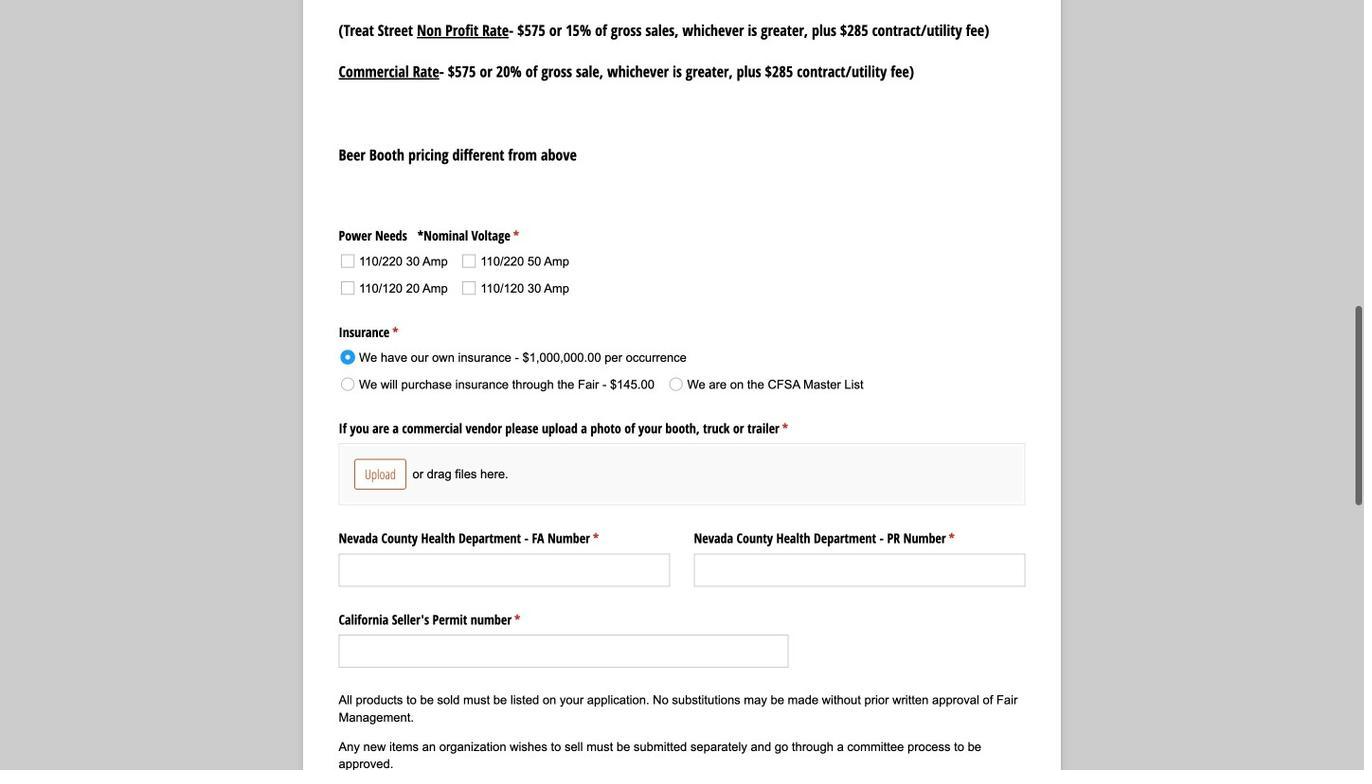 Task type: vqa. For each thing, say whether or not it's contained in the screenshot.
Zip Code Text Box
no



Task type: locate. For each thing, give the bounding box(es) containing it.
None text field
[[694, 554, 1026, 587]]

None radio
[[334, 342, 699, 371], [334, 369, 667, 398], [662, 369, 864, 398], [334, 342, 699, 371], [334, 369, 667, 398], [662, 369, 864, 398]]

None text field
[[339, 554, 670, 587], [339, 635, 789, 668], [339, 554, 670, 587], [339, 635, 789, 668]]

checkbox-group element
[[334, 246, 670, 305]]



